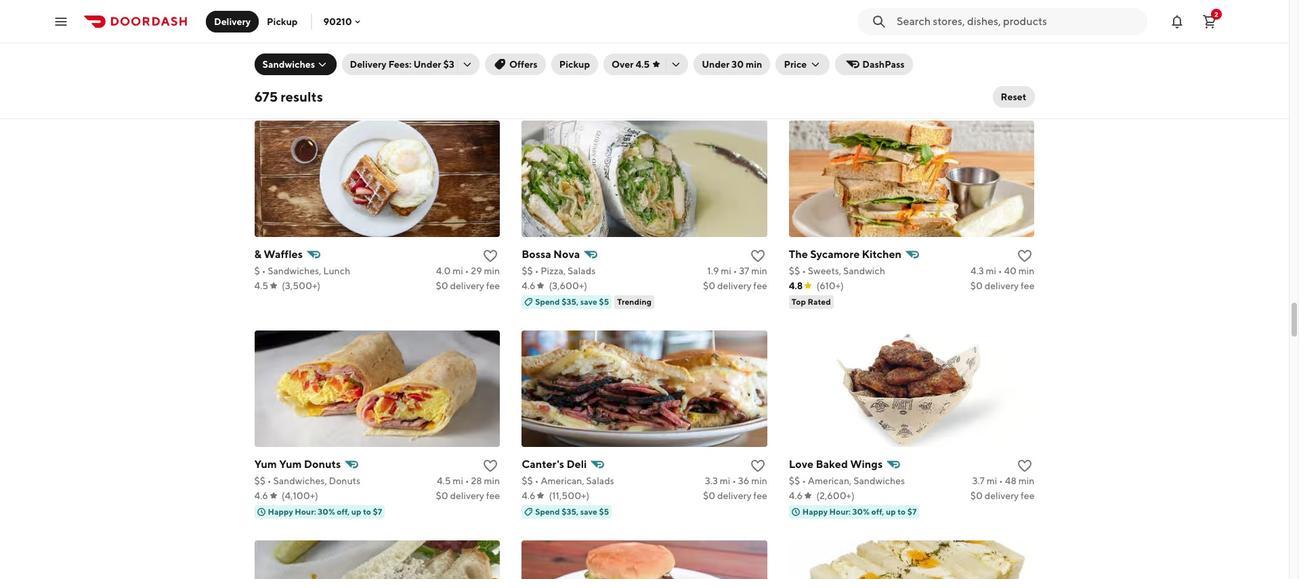 Task type: vqa. For each thing, say whether or not it's contained in the screenshot.
4.6 related to Yum Yum Donuts
yes



Task type: locate. For each thing, give the bounding box(es) containing it.
offers
[[509, 59, 538, 70]]

delivery
[[214, 16, 251, 27], [350, 59, 386, 70]]

click to add this store to your saved list image for & waffles
[[482, 248, 499, 264]]

happy hour: 30% off, up to $7 for donuts
[[268, 506, 382, 517]]

4.5 for 4.5
[[254, 280, 268, 291]]

$​0 for love baked wings
[[971, 490, 983, 501]]

36
[[738, 475, 749, 486]]

up down $$ • sandwiches, donuts
[[351, 506, 361, 517]]

0 horizontal spatial under
[[414, 59, 441, 70]]

mi right 4.0
[[453, 265, 463, 276]]

fee down 3.7 mi • 48 min
[[1021, 490, 1035, 501]]

tiago coffee bar & kitchen
[[254, 38, 390, 51]]

0 vertical spatial delivery
[[214, 16, 251, 27]]

(3,500+) down $ • pickup, tacos
[[816, 70, 854, 81]]

spend $35, save $5
[[535, 296, 609, 307], [535, 506, 609, 517]]

under left $3
[[414, 59, 441, 70]]

mi right "3.3"
[[720, 475, 730, 486]]

$$ down love
[[789, 475, 800, 486]]

$ for &
[[254, 265, 260, 276]]

4.0 mi • 29 min
[[436, 265, 500, 276]]

mi for & waffles
[[453, 265, 463, 276]]

0 horizontal spatial $
[[254, 265, 260, 276]]

delivery down 3.8 mi • 35 min
[[450, 70, 484, 81]]

1 horizontal spatial to
[[363, 506, 371, 517]]

1 $35, from the top
[[562, 296, 579, 307]]

4.5 right over on the top left of the page
[[636, 59, 650, 70]]

4.8 for the sycamore kitchen
[[789, 280, 803, 291]]

min inside under 30 min button
[[746, 59, 762, 70]]

30
[[732, 59, 744, 70]]

delivery
[[450, 70, 484, 81], [717, 70, 752, 81], [450, 280, 484, 291], [717, 280, 752, 291], [985, 280, 1019, 291], [450, 490, 484, 501], [717, 490, 752, 501], [985, 490, 1019, 501]]

Store search: begin typing to search for stores available on DoorDash text field
[[897, 14, 1139, 29]]

click to add this store to your saved list image
[[750, 38, 766, 54], [482, 458, 499, 474], [750, 458, 766, 474]]

sandwiches
[[262, 59, 315, 70], [854, 475, 905, 486]]

fee down 4.0 mi • 29 min
[[486, 280, 500, 291]]

1 vertical spatial salads
[[586, 475, 614, 486]]

$​0 down 1.9 on the right
[[703, 280, 716, 291]]

1 horizontal spatial yum
[[279, 458, 302, 471]]

0 vertical spatial pickup
[[267, 16, 298, 27]]

off, down $$ • sandwiches, donuts
[[337, 506, 350, 517]]

$​0 delivery fee for love baked wings
[[971, 490, 1035, 501]]

2 horizontal spatial up
[[886, 506, 896, 517]]

0 horizontal spatial pickup
[[267, 16, 298, 27]]

1 vertical spatial 4.5
[[254, 280, 268, 291]]

hour: for baked
[[830, 506, 851, 517]]

4.6 down canter's
[[522, 490, 535, 501]]

0 horizontal spatial hour:
[[295, 506, 316, 517]]

min for farmer boys
[[751, 55, 767, 66]]

2 $35, from the top
[[562, 506, 579, 517]]

2 yum from the left
[[279, 458, 302, 471]]

1 under from the left
[[414, 59, 441, 70]]

$ for pinches
[[789, 55, 795, 66]]

donuts down the yum yum donuts
[[329, 475, 360, 486]]

fee for canter's deli
[[754, 490, 767, 501]]

$35, down (11,500+) on the left bottom
[[562, 506, 579, 517]]

0 vertical spatial 40
[[737, 55, 749, 66]]

2 horizontal spatial $
[[789, 55, 795, 66]]

2 happy from the left
[[803, 506, 828, 517]]

0 horizontal spatial delivery
[[214, 16, 251, 27]]

1 vertical spatial pickup button
[[551, 54, 598, 75]]

2 horizontal spatial 4.5
[[636, 59, 650, 70]]

0 horizontal spatial 4.5
[[254, 280, 268, 291]]

fee down 3.3 mi • 36 min
[[754, 490, 767, 501]]

fee down 3.8 mi • 35 min
[[486, 70, 500, 81]]

mi for farmer boys
[[719, 55, 729, 66]]

yum
[[254, 458, 277, 471], [279, 458, 302, 471]]

$
[[522, 55, 527, 66], [789, 55, 795, 66], [254, 265, 260, 276]]

0 horizontal spatial happy
[[268, 506, 293, 517]]

1 $7 from the left
[[373, 506, 382, 517]]

spend
[[535, 296, 560, 307], [535, 506, 560, 517]]

1 vertical spatial &
[[254, 248, 261, 261]]

$​0 delivery fee down 3.3 mi • 36 min
[[703, 490, 767, 501]]

sandwiches button
[[254, 54, 336, 75]]

3.3 mi • 36 min
[[705, 475, 767, 486]]

40 for the sycamore kitchen
[[1004, 265, 1017, 276]]

1 horizontal spatial pickup button
[[551, 54, 598, 75]]

&
[[341, 38, 348, 51], [254, 248, 261, 261]]

offers button
[[485, 54, 546, 75]]

1 horizontal spatial off,
[[337, 506, 350, 517]]

0 horizontal spatial pickup button
[[259, 10, 306, 32]]

$7
[[373, 506, 382, 517], [908, 506, 917, 517]]

happy hour: 30% off, up to $7 down (2,600+)
[[803, 506, 917, 517]]

fee down the 4.5 mi • 28 min
[[486, 490, 500, 501]]

sponsored
[[254, 55, 301, 66]]

0 horizontal spatial yum
[[254, 458, 277, 471]]

$​0 delivery fee for canter's deli
[[703, 490, 767, 501]]

$$ for bossa
[[522, 265, 533, 276]]

(2,400+)
[[282, 70, 320, 81]]

1 horizontal spatial hour:
[[830, 506, 851, 517]]

tacos down pinches tacos
[[837, 55, 861, 66]]

coffee
[[285, 38, 320, 51]]

fee
[[486, 70, 500, 81], [754, 70, 767, 81], [486, 280, 500, 291], [754, 280, 767, 291], [1021, 280, 1035, 291], [486, 490, 500, 501], [754, 490, 767, 501], [1021, 490, 1035, 501]]

click to add this store to your saved list image up 3.8 mi • 35 min
[[482, 38, 499, 54]]

$ for farmer
[[522, 55, 527, 66]]

mi left 28
[[453, 475, 463, 486]]

click to add this store to your saved list image for love baked wings
[[1017, 458, 1033, 474]]

tacos up $ • pickup, tacos
[[831, 38, 860, 51]]

0 vertical spatial salads
[[568, 265, 596, 276]]

delivery for delivery
[[214, 16, 251, 27]]

$ down & waffles
[[254, 265, 260, 276]]

40
[[737, 55, 749, 66], [1004, 265, 1017, 276]]

1 spend from the top
[[535, 296, 560, 307]]

1 horizontal spatial $7
[[908, 506, 917, 517]]

2
[[1215, 10, 1219, 18]]

mi for love baked wings
[[987, 475, 997, 486]]

4.3 mi • 40 min
[[971, 265, 1035, 276]]

1 horizontal spatial $
[[522, 55, 527, 66]]

$​0 down 5.8
[[703, 70, 716, 81]]

delivery down 3.3 mi • 36 min
[[717, 490, 752, 501]]

over
[[612, 59, 634, 70]]

1 horizontal spatial 4.8
[[789, 280, 803, 291]]

salads up (3,600+)
[[568, 265, 596, 276]]

sandwiches down wings
[[854, 475, 905, 486]]

click to add this store to your saved list image for yum yum donuts
[[482, 458, 499, 474]]

delivery down the 4.5 mi • 28 min
[[450, 490, 484, 501]]

$$
[[522, 265, 533, 276], [789, 265, 800, 276], [254, 475, 266, 486], [522, 475, 533, 486], [789, 475, 800, 486]]

click to add this store to your saved list image
[[482, 38, 499, 54], [1017, 38, 1033, 54], [482, 248, 499, 264], [750, 248, 766, 264], [1017, 248, 1033, 264], [1017, 458, 1033, 474]]

0 vertical spatial 4.5
[[636, 59, 650, 70]]

happy down (4,100+)
[[268, 506, 293, 517]]

0 horizontal spatial 40
[[737, 55, 749, 66]]

up
[[299, 86, 309, 97], [351, 506, 361, 517], [886, 506, 896, 517]]

(3,500+)
[[816, 70, 854, 81], [282, 280, 320, 291]]

save down (3,600+)
[[580, 296, 597, 307]]

2 $7 from the left
[[908, 506, 917, 517]]

2 horizontal spatial off,
[[872, 506, 884, 517]]

0 horizontal spatial happy hour: 30% off, up to $7
[[268, 506, 382, 517]]

$​0 delivery fee for the sycamore kitchen
[[971, 280, 1035, 291]]

save down (11,500+) on the left bottom
[[580, 506, 597, 517]]

$5 down $$ • american, salads
[[599, 506, 609, 517]]

$5 down breakfast
[[321, 86, 331, 97]]

0 vertical spatial sandwiches
[[262, 59, 315, 70]]

$​0 down the 4.5 mi • 28 min
[[436, 490, 448, 501]]

1 horizontal spatial sandwiches
[[854, 475, 905, 486]]

click to add this store to your saved list image up 5.8 mi • 40 min
[[750, 38, 766, 54]]

spend $35, save $5 down (3,600+)
[[535, 296, 609, 307]]

$$ for love
[[789, 475, 800, 486]]

$35,
[[562, 296, 579, 307], [562, 506, 579, 517]]

to for love baked wings
[[898, 506, 906, 517]]

pickup
[[267, 16, 298, 27], [559, 59, 590, 70]]

30% for wings
[[853, 506, 870, 517]]

delivery for farmer boys
[[717, 70, 752, 81]]

$$ for the
[[789, 265, 800, 276]]

1 american, from the left
[[541, 475, 584, 486]]

2 vertical spatial $5
[[599, 506, 609, 517]]

1 horizontal spatial 30%
[[853, 506, 870, 517]]

0 vertical spatial (3,500+)
[[816, 70, 854, 81]]

1 happy from the left
[[268, 506, 293, 517]]

1 vertical spatial (3,500+)
[[282, 280, 320, 291]]

over 4.5
[[612, 59, 650, 70]]

$​0 for the sycamore kitchen
[[971, 280, 983, 291]]

save
[[580, 296, 597, 307], [580, 506, 597, 517]]

90210
[[323, 16, 352, 27]]

1 vertical spatial save
[[580, 506, 597, 517]]

1 30% from the left
[[318, 506, 335, 517]]

click to add this store to your saved list image down "store search: begin typing to search for stores available on doordash" text box
[[1017, 38, 1033, 54]]

1 vertical spatial pickup
[[559, 59, 590, 70]]

0 horizontal spatial kitchen
[[351, 38, 390, 51]]

sandwiches up "(2,400+)" on the top left of page
[[262, 59, 315, 70]]

$​0 delivery fee down 1.9 mi • 37 min
[[703, 280, 767, 291]]

$​0 delivery fee down 4.0 mi • 29 min
[[436, 280, 500, 291]]

spend $35, save $5 down (11,500+) on the left bottom
[[535, 506, 609, 517]]

$​0 delivery fee down "4.3 mi • 40 min"
[[971, 280, 1035, 291]]

1 horizontal spatial kitchen
[[862, 248, 902, 261]]

2 under from the left
[[702, 59, 730, 70]]

1 horizontal spatial (3,500+)
[[816, 70, 854, 81]]

fee for bossa nova
[[754, 280, 767, 291]]

wings
[[850, 458, 883, 471]]

(3,500+) down $ • sandwiches, lunch
[[282, 280, 320, 291]]

click to add this store to your saved list image up 1.9 mi • 37 min
[[750, 248, 766, 264]]

4.6 for yum yum donuts
[[254, 490, 268, 501]]

40 for farmer boys
[[737, 55, 749, 66]]

4.6 for love baked wings
[[789, 490, 803, 501]]

off, right the 15% on the top left
[[285, 86, 297, 97]]

1 vertical spatial 4.8
[[789, 280, 803, 291]]

1 vertical spatial 40
[[1004, 265, 1017, 276]]

• left 29
[[465, 265, 469, 276]]

1 vertical spatial sandwiches
[[854, 475, 905, 486]]

kitchen
[[351, 38, 390, 51], [862, 248, 902, 261]]

4.8 up the 15% on the top left
[[254, 70, 268, 81]]

• left "fast"
[[529, 55, 533, 66]]

1 horizontal spatial american,
[[808, 475, 852, 486]]

2 horizontal spatial to
[[898, 506, 906, 517]]

happy hour: 30% off, up to $7
[[268, 506, 382, 517], [803, 506, 917, 517]]

1 vertical spatial sandwiches,
[[273, 475, 327, 486]]

2 happy hour: 30% off, up to $7 from the left
[[803, 506, 917, 517]]

30%
[[318, 506, 335, 517], [853, 506, 870, 517]]

$ • fast food, burgers
[[522, 55, 615, 66]]

1 horizontal spatial 40
[[1004, 265, 1017, 276]]

1 vertical spatial tacos
[[837, 55, 861, 66]]

0 horizontal spatial 30%
[[318, 506, 335, 517]]

2 30% from the left
[[853, 506, 870, 517]]

$$ • sweets, sandwich
[[789, 265, 885, 276]]

the sycamore kitchen
[[789, 248, 902, 261]]

0 vertical spatial $35,
[[562, 296, 579, 307]]

pickup button up 'tiago'
[[259, 10, 306, 32]]

min for canter's deli
[[751, 475, 767, 486]]

pickup up 'tiago'
[[267, 16, 298, 27]]

delivery down under 30 min
[[717, 70, 752, 81]]

happy for baked
[[803, 506, 828, 517]]

$​0 delivery fee for & waffles
[[436, 280, 500, 291]]

35
[[471, 55, 482, 66]]

delivery for & waffles
[[450, 280, 484, 291]]

1 horizontal spatial happy hour: 30% off, up to $7
[[803, 506, 917, 517]]

click to add this store to your saved list image for the sycamore kitchen
[[1017, 248, 1033, 264]]

0 vertical spatial sandwiches,
[[268, 265, 321, 276]]

top
[[792, 296, 806, 307]]

0 vertical spatial tacos
[[831, 38, 860, 51]]

1.9 mi • 37 min
[[707, 265, 767, 276]]

0 vertical spatial 4.8
[[254, 70, 268, 81]]

0 vertical spatial spend $35, save $5
[[535, 296, 609, 307]]

1 hour: from the left
[[295, 506, 316, 517]]

1 horizontal spatial happy
[[803, 506, 828, 517]]

lunch
[[323, 265, 350, 276]]

$ • pickup, tacos
[[789, 55, 861, 66]]

pickup button
[[259, 10, 306, 32], [551, 54, 598, 75]]

american,
[[541, 475, 584, 486], [808, 475, 852, 486]]

0 vertical spatial &
[[341, 38, 348, 51]]

fee for love baked wings
[[1021, 490, 1035, 501]]

$​0 for yum yum donuts
[[436, 490, 448, 501]]

1 vertical spatial delivery
[[350, 59, 386, 70]]

• down canter's
[[535, 475, 539, 486]]

farmer boys
[[522, 38, 584, 51]]

2 american, from the left
[[808, 475, 852, 486]]

happy down (2,600+)
[[803, 506, 828, 517]]

min for & waffles
[[484, 265, 500, 276]]

• up 4.7
[[797, 55, 801, 66]]

• up "(2,400+)" on the top left of page
[[303, 55, 307, 66]]

$$ down bossa
[[522, 265, 533, 276]]

0 vertical spatial pickup button
[[259, 10, 306, 32]]

delivery inside button
[[214, 16, 251, 27]]

donuts up $$ • sandwiches, donuts
[[304, 458, 341, 471]]

1 horizontal spatial delivery
[[350, 59, 386, 70]]

40 right "4.3"
[[1004, 265, 1017, 276]]

1 horizontal spatial 4.5
[[437, 475, 451, 486]]

1 vertical spatial $35,
[[562, 506, 579, 517]]

(11,500+)
[[549, 490, 589, 501]]

0 vertical spatial kitchen
[[351, 38, 390, 51]]

sandwiches, up (4,100+)
[[273, 475, 327, 486]]

(3,500+) for tacos
[[816, 70, 854, 81]]

0 vertical spatial $5
[[321, 86, 331, 97]]

$​0 down "3.3"
[[703, 490, 716, 501]]

yum yum donuts
[[254, 458, 341, 471]]

4.5 down & waffles
[[254, 280, 268, 291]]

$​0 delivery fee down 30 on the right
[[703, 70, 767, 81]]

0 vertical spatial donuts
[[304, 458, 341, 471]]

$​0 delivery fee down the 4.5 mi • 28 min
[[436, 490, 500, 501]]

mi right "4.3"
[[986, 265, 997, 276]]

canter's
[[522, 458, 564, 471]]

30% down (4,100+)
[[318, 506, 335, 517]]

0 horizontal spatial off,
[[285, 86, 297, 97]]

40 right 5.8
[[737, 55, 749, 66]]

4.6 for canter's deli
[[522, 490, 535, 501]]

0 horizontal spatial (3,500+)
[[282, 280, 320, 291]]

4.6 down bossa
[[522, 280, 535, 291]]

up for yum
[[351, 506, 361, 517]]

delivery down 3.7 mi • 48 min
[[985, 490, 1019, 501]]

pickup button down boys
[[551, 54, 598, 75]]

$$ • american, salads
[[522, 475, 614, 486]]

$​0 delivery fee down 3.8 mi • 35 min
[[436, 70, 500, 81]]

3.7
[[972, 475, 985, 486]]

sandwiches, down the waffles
[[268, 265, 321, 276]]

click to add this store to your saved list image for bossa nova
[[750, 248, 766, 264]]

0 horizontal spatial american,
[[541, 475, 584, 486]]

0 vertical spatial spend
[[535, 296, 560, 307]]

$$ down the
[[789, 265, 800, 276]]

hour:
[[295, 506, 316, 517], [830, 506, 851, 517]]

$​0 delivery fee for yum yum donuts
[[436, 490, 500, 501]]

up down $$ • american, sandwiches
[[886, 506, 896, 517]]

1 vertical spatial spend
[[535, 506, 560, 517]]

1 vertical spatial kitchen
[[862, 248, 902, 261]]

$5
[[321, 86, 331, 97], [599, 296, 609, 307], [599, 506, 609, 517]]

1 happy hour: 30% off, up to $7 from the left
[[268, 506, 382, 517]]

mi right the 3.8
[[452, 55, 463, 66]]

click to add this store to your saved list image for tiago coffee bar & kitchen
[[482, 38, 499, 54]]

2 spend from the top
[[535, 506, 560, 517]]

click to add this store to your saved list image up 3.3 mi • 36 min
[[750, 458, 766, 474]]

$​0
[[436, 70, 448, 81], [703, 70, 716, 81], [436, 280, 448, 291], [703, 280, 716, 291], [971, 280, 983, 291], [436, 490, 448, 501], [703, 490, 716, 501], [971, 490, 983, 501]]

1 horizontal spatial up
[[351, 506, 361, 517]]

over 4.5 button
[[604, 54, 688, 75]]

0 vertical spatial save
[[580, 296, 597, 307]]

salads down deli
[[586, 475, 614, 486]]

$​0 down 4.0
[[436, 280, 448, 291]]

(3,500+) for waffles
[[282, 280, 320, 291]]

1 vertical spatial spend $35, save $5
[[535, 506, 609, 517]]

$ up 4.7
[[789, 55, 795, 66]]

0 horizontal spatial 4.8
[[254, 70, 268, 81]]

2 vertical spatial 4.5
[[437, 475, 451, 486]]

4.7
[[789, 70, 802, 81]]

fee down 1.9 mi • 37 min
[[754, 280, 767, 291]]

1 spend $35, save $5 from the top
[[535, 296, 609, 307]]

1 horizontal spatial under
[[702, 59, 730, 70]]

4.6 left (4,100+)
[[254, 490, 268, 501]]

baked
[[816, 458, 848, 471]]

delivery for tiago coffee bar & kitchen
[[450, 70, 484, 81]]

0 horizontal spatial to
[[311, 86, 319, 97]]

0 horizontal spatial sandwiches
[[262, 59, 315, 70]]

2 hour: from the left
[[830, 506, 851, 517]]

click to add this store to your saved list image up 3.7 mi • 48 min
[[1017, 458, 1033, 474]]

spend down (11,500+) on the left bottom
[[535, 506, 560, 517]]

american, up (11,500+) on the left bottom
[[541, 475, 584, 486]]

mi right 1.9 on the right
[[721, 265, 731, 276]]

& right bar
[[341, 38, 348, 51]]

click to add this store to your saved list image up "4.3 mi • 40 min"
[[1017, 248, 1033, 264]]

spend down (3,600+)
[[535, 296, 560, 307]]

mi right 3.7
[[987, 475, 997, 486]]

kitchen down 90210 popup button
[[351, 38, 390, 51]]

0 horizontal spatial $7
[[373, 506, 382, 517]]

30% down (2,600+)
[[853, 506, 870, 517]]

pickup up the "(6,700+)"
[[559, 59, 590, 70]]

off, for love
[[872, 506, 884, 517]]

3.8
[[437, 55, 451, 66]]

fee for yum yum donuts
[[486, 490, 500, 501]]

min
[[484, 55, 500, 66], [751, 55, 767, 66], [746, 59, 762, 70], [484, 265, 500, 276], [751, 265, 767, 276], [1019, 265, 1035, 276], [484, 475, 500, 486], [751, 475, 767, 486], [1019, 475, 1035, 486]]



Task type: describe. For each thing, give the bounding box(es) containing it.
min for yum yum donuts
[[484, 475, 500, 486]]

tiago
[[254, 38, 282, 51]]

to for yum yum donuts
[[363, 506, 371, 517]]

48
[[1005, 475, 1017, 486]]

bossa nova
[[522, 248, 580, 261]]

$​0 delivery fee for bossa nova
[[703, 280, 767, 291]]

salads for bossa nova
[[568, 265, 596, 276]]

pinches tacos
[[789, 38, 860, 51]]

4.6 for bossa nova
[[522, 280, 535, 291]]

american, for baked
[[808, 475, 852, 486]]

15%
[[268, 86, 283, 97]]

1 vertical spatial donuts
[[329, 475, 360, 486]]

fee for & waffles
[[486, 280, 500, 291]]

$3
[[443, 59, 454, 70]]

1.9
[[707, 265, 719, 276]]

$​0 delivery fee for farmer boys
[[703, 70, 767, 81]]

min for the sycamore kitchen
[[1019, 265, 1035, 276]]

15% off, up to $5
[[268, 86, 331, 97]]

boys
[[560, 38, 584, 51]]

• left 28
[[465, 475, 469, 486]]

dashpass
[[863, 59, 905, 70]]

• down the
[[802, 265, 806, 276]]

2 save from the top
[[580, 506, 597, 517]]

happy for yum
[[268, 506, 293, 517]]

sandwiches, for waffles
[[268, 265, 321, 276]]

pizza,
[[541, 265, 566, 276]]

$​0 delivery fee for tiago coffee bar & kitchen
[[436, 70, 500, 81]]

(4,100+)
[[282, 490, 318, 501]]

love baked wings
[[789, 458, 883, 471]]

• left 48 at the right bottom of the page
[[999, 475, 1003, 486]]

4.5 mi • 28 min
[[437, 475, 500, 486]]

up for love
[[886, 506, 896, 517]]

$​0 for tiago coffee bar & kitchen
[[436, 70, 448, 81]]

1 save from the top
[[580, 296, 597, 307]]

$​0 for & waffles
[[436, 280, 448, 291]]

deli
[[567, 458, 587, 471]]

mi for the sycamore kitchen
[[986, 265, 997, 276]]

28
[[471, 475, 482, 486]]

• left 35
[[465, 55, 469, 66]]

breakfast
[[308, 55, 350, 66]]

4.0
[[436, 265, 451, 276]]

90210 button
[[323, 16, 363, 27]]

hour: for yum
[[295, 506, 316, 517]]

• down the yum yum donuts
[[267, 475, 271, 486]]

happy hour: 30% off, up to $7 for wings
[[803, 506, 917, 517]]

bossa
[[522, 248, 551, 261]]

fee for the sycamore kitchen
[[1021, 280, 1035, 291]]

4.5 for 4.5 mi • 28 min
[[437, 475, 451, 486]]

min for tiago coffee bar & kitchen
[[484, 55, 500, 66]]

delivery for bossa nova
[[717, 280, 752, 291]]

min for bossa nova
[[751, 265, 767, 276]]

love
[[789, 458, 814, 471]]

dashpass button
[[835, 54, 913, 75]]

2 spend $35, save $5 from the top
[[535, 506, 609, 517]]

$7 for yum yum donuts
[[373, 506, 382, 517]]

3.3
[[705, 475, 718, 486]]

notification bell image
[[1169, 13, 1185, 29]]

bar
[[322, 38, 339, 51]]

4.8 for tiago coffee bar & kitchen
[[254, 70, 268, 81]]

1 vertical spatial $5
[[599, 296, 609, 307]]

canter's deli
[[522, 458, 587, 471]]

sandwich
[[843, 265, 885, 276]]

delivery fees: under $3
[[350, 59, 454, 70]]

5.8
[[703, 55, 717, 66]]

food,
[[555, 55, 580, 66]]

• right 5.8
[[731, 55, 735, 66]]

$​0 for bossa nova
[[703, 280, 716, 291]]

1 yum from the left
[[254, 458, 277, 471]]

37
[[739, 265, 749, 276]]

sweets,
[[808, 265, 841, 276]]

mi for yum yum donuts
[[453, 475, 463, 486]]

• left 37
[[733, 265, 737, 276]]

click to add this store to your saved list image for canter's deli
[[750, 458, 766, 474]]

under 30 min button
[[694, 54, 770, 75]]

results
[[281, 89, 323, 104]]

reset button
[[993, 86, 1035, 108]]

american, for deli
[[541, 475, 584, 486]]

(6,700+)
[[549, 70, 587, 81]]

• left 36
[[732, 475, 736, 486]]

farmer
[[522, 38, 558, 51]]

$$ • pizza, salads
[[522, 265, 596, 276]]

reset
[[1001, 91, 1027, 102]]

$$ • american, sandwiches
[[789, 475, 905, 486]]

3.8 mi • 35 min
[[437, 55, 500, 66]]

(610+)
[[817, 280, 844, 291]]

fee for farmer boys
[[754, 70, 767, 81]]

fees:
[[388, 59, 412, 70]]

0 horizontal spatial &
[[254, 248, 261, 261]]

1 horizontal spatial pickup
[[559, 59, 590, 70]]

rated
[[808, 296, 831, 307]]

3.7 mi • 48 min
[[972, 475, 1035, 486]]

$$ • sandwiches, donuts
[[254, 475, 360, 486]]

2 button
[[1196, 8, 1223, 35]]

pinches
[[789, 38, 829, 51]]

sycamore
[[810, 248, 860, 261]]

delivery for the sycamore kitchen
[[985, 280, 1019, 291]]

sandwiches inside button
[[262, 59, 315, 70]]

trending
[[617, 296, 652, 307]]

top rated
[[792, 296, 831, 307]]

• down & waffles
[[262, 265, 266, 276]]

• down love
[[802, 475, 806, 486]]

$​0 for farmer boys
[[703, 70, 716, 81]]

3 items, open order cart image
[[1202, 13, 1218, 29]]

$$ for yum
[[254, 475, 266, 486]]

off, for yum
[[337, 506, 350, 517]]

under 30 min
[[702, 59, 762, 70]]

delivery button
[[206, 10, 259, 32]]

4.5 inside over 4.5 button
[[636, 59, 650, 70]]

675
[[254, 89, 278, 104]]

open menu image
[[53, 13, 69, 29]]

$ • sandwiches, lunch
[[254, 265, 350, 276]]

(3,600+)
[[549, 280, 587, 291]]

(2,600+)
[[816, 490, 855, 501]]

0 horizontal spatial up
[[299, 86, 309, 97]]

pickup,
[[802, 55, 835, 66]]

click to add this store to your saved list image for pinches tacos
[[1017, 38, 1033, 54]]

4.3
[[971, 265, 984, 276]]

30% for donuts
[[318, 506, 335, 517]]

• right "4.3"
[[998, 265, 1002, 276]]

fee for tiago coffee bar & kitchen
[[486, 70, 500, 81]]

click to add this store to your saved list image for farmer boys
[[750, 38, 766, 54]]

4.6 for farmer boys
[[522, 70, 535, 81]]

sponsored • breakfast
[[254, 55, 350, 66]]

1 horizontal spatial &
[[341, 38, 348, 51]]

mi for canter's deli
[[720, 475, 730, 486]]

fast
[[535, 55, 553, 66]]

mi for bossa nova
[[721, 265, 731, 276]]

• left pizza,
[[535, 265, 539, 276]]

& waffles
[[254, 248, 303, 261]]

5.8 mi • 40 min
[[703, 55, 767, 66]]

under inside button
[[702, 59, 730, 70]]

mi for tiago coffee bar & kitchen
[[452, 55, 463, 66]]

salads for canter's deli
[[586, 475, 614, 486]]

delivery for delivery fees: under $3
[[350, 59, 386, 70]]

price
[[784, 59, 807, 70]]

$​0 for canter's deli
[[703, 490, 716, 501]]

sandwiches, for yum
[[273, 475, 327, 486]]

the
[[789, 248, 808, 261]]

nova
[[554, 248, 580, 261]]

29
[[471, 265, 482, 276]]

price button
[[776, 54, 830, 75]]

min for love baked wings
[[1019, 475, 1035, 486]]

$$ for canter's
[[522, 475, 533, 486]]

delivery for yum yum donuts
[[450, 490, 484, 501]]

delivery for love baked wings
[[985, 490, 1019, 501]]

$7 for love baked wings
[[908, 506, 917, 517]]

waffles
[[264, 248, 303, 261]]

delivery for canter's deli
[[717, 490, 752, 501]]



